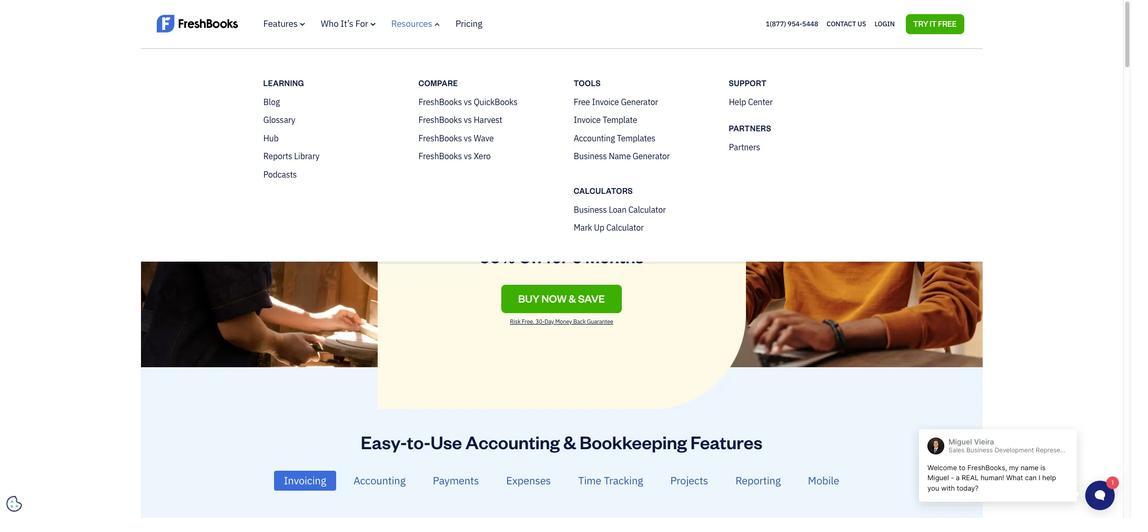 Task type: describe. For each thing, give the bounding box(es) containing it.
compare
[[419, 78, 458, 88]]

time
[[578, 474, 602, 488]]

quickbooks
[[474, 97, 518, 107]]

mark up calculator link
[[574, 223, 644, 233]]

easy-
[[361, 431, 407, 454]]

cookie consent banner dialog
[[8, 389, 166, 511]]

login
[[875, 19, 895, 28]]

glossary
[[263, 115, 295, 125]]

0 horizontal spatial features
[[263, 18, 298, 29]]

glossary link
[[263, 115, 295, 125]]

business name generator link
[[574, 151, 670, 162]]

help center link
[[729, 97, 773, 107]]

support
[[729, 78, 767, 88]]

compare link
[[419, 77, 553, 89]]

business name generator
[[574, 151, 670, 162]]

up
[[594, 223, 605, 233]]

wave
[[474, 133, 494, 143]]

business loan calculator
[[574, 204, 666, 215]]

2 partners from the top
[[729, 142, 760, 153]]

vs for wave
[[464, 133, 472, 143]]

projects link
[[661, 471, 718, 491]]

learning link
[[263, 77, 398, 89]]

freshbooks vs xero link
[[419, 151, 491, 162]]

buy
[[518, 292, 540, 306]]

freshbooks for freshbooks vs wave
[[419, 133, 462, 143]]

cookie preferences image
[[6, 497, 22, 513]]

to-
[[407, 431, 431, 454]]

months
[[585, 246, 644, 268]]

help
[[729, 97, 746, 107]]

freshbooks vs harvest
[[419, 115, 502, 125]]

support link
[[729, 77, 863, 89]]

vs for quickbooks
[[464, 97, 472, 107]]

freshbooks vs wave link
[[419, 133, 494, 143]]

reviews
[[632, 216, 657, 226]]

off
[[519, 246, 543, 268]]

pricing link
[[455, 18, 482, 29]]

buy now & save
[[518, 292, 605, 306]]

accounting link
[[344, 471, 416, 491]]

accounting templates
[[574, 133, 656, 143]]

freshbooks for freshbooks vs xero
[[419, 151, 462, 162]]

vs for xero
[[464, 151, 472, 162]]

xero
[[474, 151, 491, 162]]

harvest
[[474, 115, 502, 125]]

mobile
[[808, 474, 840, 488]]

projects
[[671, 474, 708, 488]]

0 horizontal spatial free
[[574, 97, 590, 107]]

freshbooks vs harvest link
[[419, 115, 502, 125]]

freshbooks vs xero
[[419, 151, 491, 162]]

who it's for
[[321, 18, 368, 29]]

1 horizontal spatial accounting
[[466, 431, 560, 454]]

30-
[[536, 318, 545, 326]]

1 vertical spatial features
[[691, 431, 763, 454]]

tools
[[574, 78, 601, 88]]

freshbooks vs quickbooks link
[[419, 97, 518, 107]]

payments link
[[423, 471, 489, 491]]

use
[[431, 431, 462, 454]]

pricing
[[455, 18, 482, 29]]

podcasts link
[[263, 169, 297, 180]]

who
[[321, 18, 339, 29]]

mark up calculator
[[574, 223, 644, 233]]

us
[[858, 19, 866, 28]]

1 vertical spatial &
[[563, 431, 576, 454]]

reports
[[263, 151, 292, 162]]

free.
[[522, 318, 534, 326]]

blog
[[263, 97, 280, 107]]

mobile link
[[798, 471, 850, 491]]

day
[[545, 318, 554, 326]]

center
[[748, 97, 773, 107]]

accounting templates link
[[574, 133, 656, 143]]

accounting for accounting templates
[[574, 133, 615, 143]]

expenses link
[[496, 471, 561, 491]]

try it free link
[[906, 14, 964, 34]]

for
[[546, 246, 568, 268]]

tools link
[[574, 77, 708, 89]]

it
[[930, 19, 937, 28]]

accounting for accounting
[[354, 474, 406, 488]]

back
[[573, 318, 586, 326]]

2 partners link from the top
[[729, 142, 760, 153]]

guarantee
[[587, 318, 613, 326]]

resources link
[[391, 18, 440, 29]]



Task type: locate. For each thing, give the bounding box(es) containing it.
0 vertical spatial generator
[[621, 97, 658, 107]]

business for business loan calculator
[[574, 204, 607, 215]]

contact us link
[[827, 17, 866, 31]]

reports library link
[[263, 151, 320, 162]]

1 partners link from the top
[[729, 123, 863, 134]]

954-
[[788, 19, 802, 28]]

0 vertical spatial calculator
[[629, 204, 666, 215]]

1 vertical spatial invoice
[[574, 115, 601, 125]]

help center
[[729, 97, 773, 107]]

risk
[[510, 318, 521, 326]]

easy-to-use accounting & bookkeeping features
[[361, 431, 763, 454]]

0 horizontal spatial accounting
[[354, 474, 406, 488]]

save
[[578, 292, 605, 306]]

2 horizontal spatial accounting
[[574, 133, 615, 143]]

blog link
[[263, 97, 280, 107]]

freshbooks vs wave
[[419, 133, 494, 143]]

0 vertical spatial partners
[[729, 124, 772, 133]]

buy now & save link
[[502, 285, 622, 314]]

invoice left the 'template'
[[574, 115, 601, 125]]

invoice template link
[[574, 115, 637, 125]]

business left name
[[574, 151, 607, 162]]

2 business from the top
[[574, 204, 607, 215]]

4,267 getapp reviews link
[[585, 216, 657, 226]]

reporting link
[[726, 471, 791, 491]]

50% off for 6 months
[[480, 246, 644, 268]]

vs left xero
[[464, 151, 472, 162]]

mark
[[574, 223, 592, 233]]

time tracking link
[[568, 471, 653, 491]]

payments
[[433, 474, 479, 488]]

1 vertical spatial partners
[[729, 142, 760, 153]]

it's
[[341, 18, 353, 29]]

calculator down business loan calculator
[[606, 223, 644, 233]]

generator
[[621, 97, 658, 107], [633, 151, 670, 162]]

0 vertical spatial invoice
[[592, 97, 619, 107]]

business for business name generator
[[574, 151, 607, 162]]

reports library
[[263, 151, 320, 162]]

free invoice generator link
[[574, 97, 658, 107]]

resources
[[391, 18, 432, 29]]

business up '4,267'
[[574, 204, 607, 215]]

calculator
[[629, 204, 666, 215], [606, 223, 644, 233]]

name
[[609, 151, 631, 162]]

invoicing link
[[274, 471, 336, 491]]

2 vs from the top
[[464, 115, 472, 125]]

3 vs from the top
[[464, 133, 472, 143]]

calculator for mark up calculator
[[606, 223, 644, 233]]

freshbooks for freshbooks vs quickbooks
[[419, 97, 462, 107]]

invoice template
[[574, 115, 637, 125]]

0 vertical spatial &
[[569, 292, 576, 306]]

on
[[575, 216, 584, 226]]

generator down templates
[[633, 151, 670, 162]]

0 vertical spatial business
[[574, 151, 607, 162]]

freshbooks for freshbooks vs harvest
[[419, 115, 462, 125]]

1 vertical spatial partners link
[[729, 142, 760, 153]]

free right it
[[938, 19, 957, 28]]

accounting down easy-
[[354, 474, 406, 488]]

0 vertical spatial features
[[263, 18, 298, 29]]

tracking
[[604, 474, 643, 488]]

risk free. 30-day money back guarantee link
[[506, 318, 618, 334]]

hub link
[[263, 133, 279, 143]]

(based on 4,267 getapp reviews )
[[551, 216, 659, 226]]

freshbooks down freshbooks vs wave "link"
[[419, 151, 462, 162]]

business loan calculator link
[[574, 204, 666, 215]]

vs up freshbooks vs harvest link
[[464, 97, 472, 107]]

4 vs from the top
[[464, 151, 472, 162]]

0 vertical spatial partners link
[[729, 123, 863, 134]]

accounting up expenses in the bottom of the page
[[466, 431, 560, 454]]

generator for free invoice generator
[[621, 97, 658, 107]]

try it free
[[913, 19, 957, 28]]

freshbooks
[[419, 97, 462, 107], [419, 115, 462, 125], [419, 133, 462, 143], [419, 151, 462, 162]]

freshbooks down compare
[[419, 97, 462, 107]]

reporting
[[736, 474, 781, 488]]

1(877) 954-5448
[[766, 19, 818, 28]]

freshbooks logo image
[[157, 14, 238, 34]]

4 freshbooks from the top
[[419, 151, 462, 162]]

3 freshbooks from the top
[[419, 133, 462, 143]]

contact
[[827, 19, 856, 28]]

1 vertical spatial generator
[[633, 151, 670, 162]]

1(877)
[[766, 19, 786, 28]]

expenses
[[506, 474, 551, 488]]

2 freshbooks from the top
[[419, 115, 462, 125]]

vs left "wave"
[[464, 133, 472, 143]]

calculator up 'reviews'
[[629, 204, 666, 215]]

1 vertical spatial free
[[574, 97, 590, 107]]

vs down 'freshbooks vs quickbooks'
[[464, 115, 472, 125]]

invoice
[[592, 97, 619, 107], [574, 115, 601, 125]]

1 vertical spatial business
[[574, 204, 607, 215]]

1 business from the top
[[574, 151, 607, 162]]

free down tools in the right top of the page
[[574, 97, 590, 107]]

loan
[[609, 204, 627, 215]]

1 horizontal spatial free
[[938, 19, 957, 28]]

bookkeeping
[[580, 431, 687, 454]]

vs
[[464, 97, 472, 107], [464, 115, 472, 125], [464, 133, 472, 143], [464, 151, 472, 162]]

calculator for business loan calculator
[[629, 204, 666, 215]]

hub
[[263, 133, 279, 143]]

business
[[574, 151, 607, 162], [574, 204, 607, 215]]

1 freshbooks from the top
[[419, 97, 462, 107]]

50%
[[480, 246, 515, 268]]

money
[[555, 318, 572, 326]]

contact us
[[827, 19, 866, 28]]

partners link down help center link
[[729, 142, 760, 153]]

freshbooks up freshbooks vs wave "link"
[[419, 115, 462, 125]]

0 vertical spatial free
[[938, 19, 957, 28]]

calculators link
[[574, 185, 708, 197]]

1 horizontal spatial features
[[691, 431, 763, 454]]

features left "who"
[[263, 18, 298, 29]]

1 vs from the top
[[464, 97, 472, 107]]

accounting
[[574, 133, 615, 143], [466, 431, 560, 454], [354, 474, 406, 488]]

accounting down invoice template
[[574, 133, 615, 143]]

login link
[[875, 17, 895, 31]]

1 vertical spatial accounting
[[466, 431, 560, 454]]

partners link down center
[[729, 123, 863, 134]]

generator for business name generator
[[633, 151, 670, 162]]

features link
[[263, 18, 305, 29]]

getapp
[[606, 216, 630, 226]]

5448
[[802, 19, 818, 28]]

vs for harvest
[[464, 115, 472, 125]]

2 vertical spatial accounting
[[354, 474, 406, 488]]

features up reporting
[[691, 431, 763, 454]]

0 vertical spatial accounting
[[574, 133, 615, 143]]

invoice up invoice template link
[[592, 97, 619, 107]]

try
[[913, 19, 928, 28]]

calculators
[[574, 186, 633, 195]]

freshbooks up freshbooks vs xero
[[419, 133, 462, 143]]

templates
[[617, 133, 656, 143]]

now
[[542, 292, 567, 306]]

1 vertical spatial calculator
[[606, 223, 644, 233]]

partners link
[[729, 123, 863, 134], [729, 142, 760, 153]]

1 partners from the top
[[729, 124, 772, 133]]

library
[[294, 151, 320, 162]]

generator down tools link
[[621, 97, 658, 107]]

(based
[[551, 216, 574, 226]]

4,267
[[585, 216, 604, 226]]

)
[[657, 216, 659, 226]]

podcasts
[[263, 169, 297, 180]]

free invoice generator
[[574, 97, 658, 107]]

6
[[572, 246, 582, 268]]



Task type: vqa. For each thing, say whether or not it's contained in the screenshot.
the middle "Team"
no



